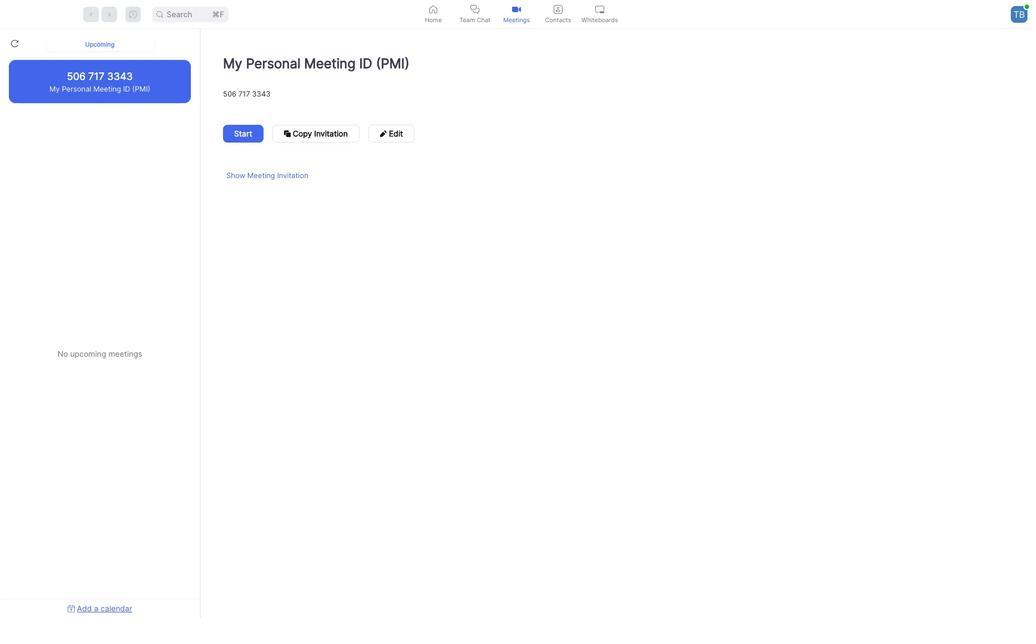 Task type: vqa. For each thing, say whether or not it's contained in the screenshot.
"panel"
no



Task type: locate. For each thing, give the bounding box(es) containing it.
1 vertical spatial personal
[[62, 84, 91, 93]]

refresh image
[[11, 40, 18, 47]]

meeting
[[304, 56, 356, 72], [93, 84, 121, 93], [247, 171, 275, 180]]

copy image
[[284, 130, 291, 137]]

0 vertical spatial personal
[[246, 56, 301, 72]]

personal
[[246, 56, 301, 72], [62, 84, 91, 93]]

1 horizontal spatial personal
[[246, 56, 301, 72]]

⌘f
[[212, 9, 224, 19]]

717 up start
[[239, 89, 250, 98]]

online image
[[1025, 4, 1030, 9]]

1 vertical spatial 717
[[239, 89, 250, 98]]

refresh image
[[11, 40, 18, 47]]

3343 for 506 717 3343 my personal meeting id (pmi)
[[107, 70, 133, 82]]

506 for 506 717 3343 my personal meeting id (pmi)
[[67, 70, 86, 82]]

1 vertical spatial (pmi)
[[132, 84, 150, 93]]

506 up start
[[223, 89, 237, 98]]

copy
[[293, 129, 312, 138]]

my inside 506 717 3343 my personal meeting id (pmi)
[[49, 84, 60, 93]]

1 horizontal spatial my
[[223, 56, 242, 72]]

0 horizontal spatial 506
[[67, 70, 86, 82]]

id
[[359, 56, 373, 72], [123, 84, 130, 93]]

0 horizontal spatial invitation
[[277, 171, 308, 180]]

0 vertical spatial (pmi)
[[376, 56, 410, 72]]

0 vertical spatial id
[[359, 56, 373, 72]]

1 horizontal spatial invitation
[[314, 129, 348, 138]]

meetings
[[108, 349, 142, 359]]

0 horizontal spatial id
[[123, 84, 130, 93]]

506
[[67, 70, 86, 82], [223, 89, 237, 98]]

0 horizontal spatial 717
[[88, 70, 104, 82]]

3343 up start
[[252, 89, 271, 98]]

2 vertical spatial meeting
[[247, 171, 275, 180]]

0 vertical spatial 717
[[88, 70, 104, 82]]

0 horizontal spatial (pmi)
[[132, 84, 150, 93]]

show meeting invitation
[[226, 171, 308, 180]]

0 vertical spatial 506
[[67, 70, 86, 82]]

(pmi)
[[376, 56, 410, 72], [132, 84, 150, 93]]

copy invitation button
[[272, 125, 360, 143]]

1 vertical spatial id
[[123, 84, 130, 93]]

profile contact image
[[554, 5, 563, 14]]

home button
[[413, 0, 454, 28]]

(pmi) inside 506 717 3343 my personal meeting id (pmi)
[[132, 84, 150, 93]]

invitation right copy
[[314, 129, 348, 138]]

invitation
[[314, 129, 348, 138], [277, 171, 308, 180]]

0 horizontal spatial meeting
[[93, 84, 121, 93]]

edit image
[[380, 130, 387, 137], [380, 130, 387, 137]]

717 for 506 717 3343
[[239, 89, 250, 98]]

edit button
[[369, 125, 415, 143]]

my
[[223, 56, 242, 72], [49, 84, 60, 93]]

invitation down copy icon
[[277, 171, 308, 180]]

personal inside 506 717 3343 my personal meeting id (pmi)
[[62, 84, 91, 93]]

contacts
[[545, 16, 571, 24]]

1 horizontal spatial 3343
[[252, 89, 271, 98]]

chat
[[477, 16, 491, 24]]

tab list
[[413, 0, 621, 28]]

3343 inside 506 717 3343 my personal meeting id (pmi)
[[107, 70, 133, 82]]

show meeting invitation button
[[223, 171, 312, 180]]

no upcoming meetings
[[58, 349, 142, 359]]

magnifier image
[[157, 11, 163, 17]]

online image
[[1025, 4, 1030, 9]]

0 vertical spatial invitation
[[314, 129, 348, 138]]

1 vertical spatial my
[[49, 84, 60, 93]]

upcoming tab list
[[0, 29, 200, 60]]

506 inside 506 717 3343 my personal meeting id (pmi)
[[67, 70, 86, 82]]

1 horizontal spatial 717
[[239, 89, 250, 98]]

whiteboards button
[[579, 0, 621, 28]]

717 inside 506 717 3343 my personal meeting id (pmi)
[[88, 70, 104, 82]]

1 vertical spatial meeting
[[93, 84, 121, 93]]

3343 down 'upcoming' tab list
[[107, 70, 133, 82]]

add a calendar link
[[67, 604, 132, 613]]

start
[[234, 129, 252, 138]]

3343
[[107, 70, 133, 82], [252, 89, 271, 98]]

personal up 506 717 3343
[[246, 56, 301, 72]]

506 717 3343
[[223, 89, 271, 98]]

2 horizontal spatial meeting
[[304, 56, 356, 72]]

717 down 'upcoming' tab list
[[88, 70, 104, 82]]

0 horizontal spatial my
[[49, 84, 60, 93]]

1 vertical spatial 506
[[223, 89, 237, 98]]

0 vertical spatial 3343
[[107, 70, 133, 82]]

0 vertical spatial my
[[223, 56, 242, 72]]

1 horizontal spatial (pmi)
[[376, 56, 410, 72]]

meetings
[[503, 16, 530, 24]]

0 vertical spatial meeting
[[304, 56, 356, 72]]

add a calendar
[[77, 604, 132, 613]]

team chat button
[[454, 0, 496, 28]]

0 horizontal spatial personal
[[62, 84, 91, 93]]

506 down 'upcoming' tab list
[[67, 70, 86, 82]]

my personal meeting id (pmi)
[[223, 56, 410, 72]]

1 vertical spatial 3343
[[252, 89, 271, 98]]

home small image
[[429, 5, 438, 14], [429, 5, 438, 14]]

invitation inside button
[[314, 129, 348, 138]]

3343 for 506 717 3343
[[252, 89, 271, 98]]

1 horizontal spatial 506
[[223, 89, 237, 98]]

team chat
[[460, 16, 491, 24]]

personal down 'upcoming' tab list
[[62, 84, 91, 93]]

717
[[88, 70, 104, 82], [239, 89, 250, 98]]

1 horizontal spatial meeting
[[247, 171, 275, 180]]

a
[[94, 604, 98, 613]]

1 vertical spatial invitation
[[277, 171, 308, 180]]

add
[[77, 604, 92, 613]]

tab list containing home
[[413, 0, 621, 28]]

calendar add calendar image
[[67, 605, 75, 613], [67, 605, 75, 613]]

0 horizontal spatial 3343
[[107, 70, 133, 82]]

717 for 506 717 3343 my personal meeting id (pmi)
[[88, 70, 104, 82]]



Task type: describe. For each thing, give the bounding box(es) containing it.
copy invitation
[[293, 129, 348, 138]]

id inside 506 717 3343 my personal meeting id (pmi)
[[123, 84, 130, 93]]

tb
[[1014, 9, 1025, 20]]

profile contact image
[[554, 5, 563, 14]]

start button
[[223, 125, 263, 143]]

search
[[167, 9, 192, 19]]

contacts button
[[538, 0, 579, 28]]

video on image
[[512, 5, 521, 14]]

calendar
[[101, 604, 132, 613]]

copy image
[[284, 130, 291, 137]]

no
[[58, 349, 68, 359]]

home
[[425, 16, 442, 24]]

meetings tab panel
[[0, 29, 1034, 618]]

meeting inside 506 717 3343 my personal meeting id (pmi)
[[93, 84, 121, 93]]

1 horizontal spatial id
[[359, 56, 373, 72]]

meetings button
[[496, 0, 538, 28]]

team
[[460, 16, 475, 24]]

magnifier image
[[157, 11, 163, 17]]

upcoming
[[70, 349, 106, 359]]

whiteboard small image
[[596, 5, 604, 14]]

upcoming
[[85, 40, 115, 48]]

show
[[226, 171, 245, 180]]

team chat image
[[471, 5, 480, 14]]

506 for 506 717 3343
[[223, 89, 237, 98]]

edit
[[389, 129, 403, 138]]

506 717 3343 my personal meeting id (pmi)
[[49, 70, 150, 93]]

video on image
[[512, 5, 521, 14]]

whiteboards
[[582, 16, 618, 24]]

whiteboard small image
[[596, 5, 604, 14]]

team chat image
[[471, 5, 480, 14]]



